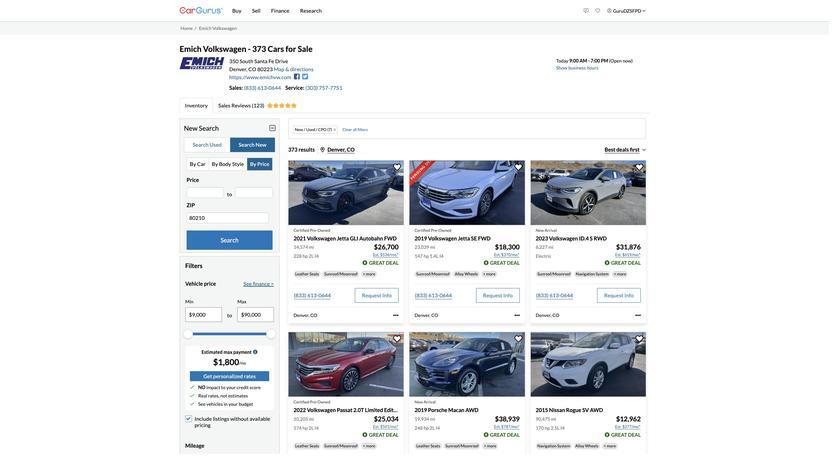 Task type: locate. For each thing, give the bounding box(es) containing it.
80223
[[257, 66, 273, 72]]

search down new search
[[193, 142, 209, 148]]

2 by from the left
[[212, 161, 218, 167]]

0 vertical spatial price
[[257, 161, 269, 167]]

deal down $277/mo.*
[[628, 432, 641, 438]]

by car tab
[[187, 158, 209, 171]]

613- for $26,700
[[307, 293, 319, 299]]

$12,962 est. $277/mo.*
[[615, 415, 641, 430]]

1 vertical spatial tab list
[[184, 138, 275, 153]]

by left body
[[212, 161, 218, 167]]

mi inside 14,574 mi 228 hp 2l i4
[[309, 245, 314, 250]]

2 horizontal spatial (833) 613-0644 button
[[536, 289, 574, 303]]

- up south at the left of the page
[[248, 44, 251, 54]]

i4 right 174 on the left bottom of the page
[[315, 426, 319, 431]]

pricing
[[195, 423, 211, 429]]

score
[[250, 385, 261, 391]]

co for $26,700
[[310, 313, 317, 319]]

+ for $31,876
[[614, 272, 616, 277]]

3 (833) 613-0644 button from the left
[[536, 289, 574, 303]]

wheels
[[465, 272, 478, 277], [585, 444, 598, 449]]

1 horizontal spatial info
[[503, 293, 513, 299]]

mi right 6,227
[[549, 245, 554, 250]]

search inside tab
[[193, 142, 209, 148]]

0 vertical spatial navigation
[[576, 272, 595, 277]]

- inside today 9:00 am - 7:00 pm (open now) show business hours
[[588, 58, 590, 64]]

ZIP telephone field
[[187, 213, 269, 224]]

info for $26,700
[[382, 293, 392, 299]]

new inside new arrival 2023 volkswagen id.4 s rwd
[[536, 228, 544, 233]]

great deal for $26,700
[[369, 260, 399, 266]]

certified up 23,039
[[415, 228, 430, 233]]

pre- inside "certified pre-owned 2022 volkswagen passat 2.0t limited edition fwd"
[[310, 400, 318, 405]]

emich up emich volkswagen logo
[[180, 44, 201, 54]]

deal for $31,876
[[628, 260, 641, 266]]

$18,300
[[495, 243, 520, 251]]

vehicle price
[[185, 281, 216, 287]]

certified pre-owned 2022 volkswagen passat 2.0t limited edition fwd
[[294, 400, 415, 414]]

0 horizontal spatial used
[[210, 142, 222, 148]]

3 request info button from the left
[[597, 289, 641, 303]]

mi inside the 90,475 mi 170 hp 2.5l i4
[[551, 417, 556, 422]]

zip
[[187, 202, 195, 209]]

service:
[[285, 85, 304, 91]]

est. down $31,876
[[615, 253, 622, 258]]

1 check image from the top
[[190, 386, 195, 390]]

deal down $536/mo.*
[[386, 260, 399, 266]]

personalized
[[213, 374, 243, 380]]

hp inside 10,205 mi 174 hp 2l i4
[[303, 426, 308, 431]]

ellipsis h image
[[393, 313, 399, 319], [515, 313, 520, 319]]

your right in
[[228, 402, 238, 408]]

2 horizontal spatial /
[[316, 127, 317, 132]]

used
[[306, 127, 315, 132], [210, 142, 222, 148]]

1 vertical spatial wheels
[[585, 444, 598, 449]]

search button
[[187, 231, 273, 250]]

1 horizontal spatial by
[[212, 161, 218, 167]]

arrival up 2023
[[545, 228, 557, 233]]

1 horizontal spatial alloy
[[575, 444, 584, 449]]

search new tab
[[230, 138, 275, 152]]

2 (833) 613-0644 from the left
[[415, 293, 452, 299]]

mi inside 10,205 mi 174 hp 2l i4
[[309, 417, 314, 422]]

arrival inside new arrival 2019 porsche macan awd
[[424, 400, 436, 405]]

/ for home
[[195, 25, 196, 31]]

1 vertical spatial price
[[187, 177, 199, 183]]

saved cars image
[[596, 8, 600, 13]]

awd right sv at the bottom right of the page
[[590, 408, 603, 414]]

seats down the 19,934 mi 248 hp 2l i4
[[431, 444, 440, 449]]

0 horizontal spatial alloy wheels
[[455, 272, 478, 277]]

2 horizontal spatial (833) 613-0644
[[536, 293, 573, 299]]

0 vertical spatial -
[[248, 44, 251, 54]]

certified up 2021
[[294, 228, 309, 233]]

star image
[[267, 103, 273, 108], [279, 103, 285, 108]]

0 vertical spatial alloy
[[455, 272, 464, 277]]

i4 inside the 19,934 mi 248 hp 2l i4
[[436, 426, 440, 431]]

1 info from the left
[[382, 293, 392, 299]]

more down est. $619/mo.* button
[[617, 272, 626, 277]]

pre- inside certified pre-owned 2021 volkswagen jetta gli autobahn fwd
[[310, 228, 318, 233]]

2 jetta from the left
[[458, 236, 470, 242]]

1 vertical spatial navigation system
[[538, 444, 570, 449]]

3 info from the left
[[625, 293, 634, 299]]

leather for $25,034
[[295, 444, 309, 449]]

owned up 14,574 mi 228 hp 2l i4
[[318, 228, 330, 233]]

co inside 350 south santa fe drive denver, co 80223 map & directions
[[248, 66, 256, 72]]

1 horizontal spatial arrival
[[545, 228, 557, 233]]

new for new / used / cpo (7)
[[295, 127, 303, 132]]

great down est. $501/mo.* button
[[369, 432, 385, 438]]

2 horizontal spatial info
[[625, 293, 634, 299]]

mi for $25,034
[[309, 417, 314, 422]]

2 check image from the top
[[190, 402, 195, 407]]

est. inside $12,962 est. $277/mo.*
[[615, 425, 622, 430]]

1 (833) 613-0644 from the left
[[294, 293, 331, 299]]

home
[[180, 25, 193, 31]]

i4 inside 10,205 mi 174 hp 2l i4
[[315, 426, 319, 431]]

include
[[195, 416, 212, 423]]

23,039 mi 147 hp 1.4l i4
[[415, 245, 444, 259]]

1 request info from the left
[[362, 293, 392, 299]]

info for $18,300
[[503, 293, 513, 299]]

denver, co for $18,300
[[415, 313, 438, 319]]

search inside button
[[221, 237, 239, 244]]

2 request from the left
[[483, 293, 502, 299]]

+ for $26,700
[[363, 272, 365, 277]]

est. $787/mo.* button
[[494, 424, 520, 431]]

-
[[248, 44, 251, 54], [588, 58, 590, 64]]

0 horizontal spatial info
[[382, 293, 392, 299]]

1 horizontal spatial see
[[243, 281, 252, 287]]

leather down 228
[[295, 272, 309, 277]]

est. inside $25,034 est. $501/mo.*
[[373, 425, 380, 430]]

2019 up 19,934
[[415, 408, 427, 414]]

map & directions link
[[274, 66, 314, 72]]

2 vertical spatial tab list
[[187, 158, 273, 171]]

mi inside the 19,934 mi 248 hp 2l i4
[[430, 417, 435, 422]]

style
[[232, 161, 244, 167]]

clear all filters
[[343, 127, 368, 132]]

request
[[362, 293, 381, 299], [483, 293, 502, 299], [604, 293, 624, 299]]

mi right 14,574
[[309, 245, 314, 250]]

finance
[[271, 7, 289, 14]]

used left cpo
[[306, 127, 315, 132]]

$26,700 est. $536/mo.*
[[373, 243, 399, 258]]

+ more down "est. $370/mo.*" button
[[483, 272, 496, 277]]

i4
[[315, 254, 319, 259], [440, 254, 444, 259], [315, 426, 319, 431], [436, 426, 440, 431], [561, 426, 565, 431]]

white silver metallic 2019 volkswagen jetta se fwd sedan front-wheel drive 8-speed automatic image
[[409, 161, 525, 226]]

s
[[590, 236, 593, 242]]

Price number field
[[187, 188, 224, 198]]

new up 2023
[[536, 228, 544, 233]]

14,574 mi 228 hp 2l i4
[[294, 245, 319, 259]]

i4 down porsche
[[436, 426, 440, 431]]

2 horizontal spatial fwd
[[478, 236, 491, 242]]

est. for $38,939
[[494, 425, 501, 430]]

0 vertical spatial tab list
[[180, 98, 650, 113]]

owned up 10,205 mi 174 hp 2l i4
[[318, 400, 330, 405]]

2l for $38,939
[[430, 426, 435, 431]]

1 vertical spatial see
[[198, 402, 206, 408]]

new inside 'tab'
[[256, 142, 267, 148]]

+ more down est. $787/mo.* button
[[484, 444, 496, 449]]

est. down $12,962
[[615, 425, 622, 430]]

wheels for sunroof/moonroof
[[465, 272, 478, 277]]

1 horizontal spatial awd
[[590, 408, 603, 414]]

2021
[[294, 236, 306, 242]]

1 horizontal spatial ellipsis h image
[[515, 313, 520, 319]]

$501/mo.*
[[380, 425, 398, 430]]

fwd up '$26,700'
[[384, 236, 397, 242]]

great for $31,876
[[611, 260, 627, 266]]

90,475
[[536, 417, 550, 422]]

+ more down est. $536/mo.* button
[[363, 272, 375, 277]]

owned inside certified pre-owned 2019 volkswagen jetta se fwd
[[439, 228, 451, 233]]

est. $370/mo.* button
[[494, 252, 520, 259]]

max
[[224, 350, 232, 356]]

+ more down est. $619/mo.* button
[[614, 272, 626, 277]]

2015 nissan rogue sv awd
[[536, 408, 603, 414]]

new up by price
[[256, 142, 267, 148]]

emich down cargurus logo homepage link
[[199, 25, 212, 31]]

denver, co button
[[321, 147, 355, 153]]

to up 'real rates, not estimates'
[[221, 385, 226, 391]]

(833) for $18,300
[[415, 293, 428, 299]]

great down est. $619/mo.* button
[[611, 260, 627, 266]]

co for $31,876
[[553, 313, 559, 319]]

great down est. $787/mo.* button
[[490, 432, 506, 438]]

i4 right 2.5l at the right bottom
[[561, 426, 565, 431]]

est. inside $38,939 est. $787/mo.*
[[494, 425, 501, 430]]

(833)
[[244, 85, 257, 91], [294, 293, 306, 299], [415, 293, 428, 299], [536, 293, 549, 299]]

max
[[237, 299, 246, 305]]

i4 for $12,962
[[561, 426, 565, 431]]

0 vertical spatial alloy wheels
[[455, 272, 478, 277]]

1 vertical spatial 373
[[288, 147, 298, 153]]

(833) 613-0644 button for $31,876
[[536, 289, 574, 303]]

1 vertical spatial to
[[227, 313, 232, 319]]

1 horizontal spatial /
[[304, 127, 305, 132]]

mi inside "23,039 mi 147 hp 1.4l i4"
[[430, 245, 435, 250]]

real
[[198, 394, 207, 399]]

great down "est. $370/mo.*" button
[[490, 260, 506, 266]]

2l inside the 19,934 mi 248 hp 2l i4
[[430, 426, 435, 431]]

2l inside 14,574 mi 228 hp 2l i4
[[309, 254, 314, 259]]

mi up 2.5l at the right bottom
[[551, 417, 556, 422]]

(833) for $31,876
[[536, 293, 549, 299]]

denver, inside 350 south santa fe drive denver, co 80223 map & directions
[[229, 66, 247, 72]]

new up the 373 results
[[295, 127, 303, 132]]

great deal for $18,300
[[490, 260, 520, 266]]

hp right '170'
[[545, 426, 550, 431]]

used up body
[[210, 142, 222, 148]]

your up estimates
[[226, 385, 236, 391]]

search up the search used
[[199, 124, 219, 132]]

fwd right se at the bottom right of the page
[[478, 236, 491, 242]]

leather seats down 228
[[295, 272, 319, 277]]

613- for $31,876
[[550, 293, 561, 299]]

0 vertical spatial arrival
[[545, 228, 557, 233]]

tab list containing by car
[[187, 158, 273, 171]]

0 vertical spatial 373
[[252, 44, 266, 54]]

1 jetta from the left
[[337, 236, 349, 242]]

volkswagen inside certified pre-owned 2021 volkswagen jetta gli autobahn fwd
[[307, 236, 336, 242]]

1 vertical spatial used
[[210, 142, 222, 148]]

credit
[[237, 385, 249, 391]]

price down search new 'tab'
[[257, 161, 269, 167]]

no impact to your credit score
[[198, 385, 261, 391]]

mileage button
[[185, 438, 274, 455]]

leather seats for $38,939
[[416, 444, 440, 449]]

+ for $38,939
[[484, 444, 486, 449]]

twitter - emich volkswagen image
[[302, 73, 308, 80]]

2 2019 from the top
[[415, 408, 427, 414]]

est. for $31,876
[[615, 253, 622, 258]]

0 horizontal spatial navigation
[[538, 444, 557, 449]]

deal down the $370/mo.*
[[507, 260, 520, 266]]

i4 inside the 90,475 mi 170 hp 2.5l i4
[[561, 426, 565, 431]]

seats down 14,574 mi 228 hp 2l i4
[[310, 272, 319, 277]]

0 vertical spatial see
[[243, 281, 252, 287]]

2l inside 10,205 mi 174 hp 2l i4
[[309, 426, 314, 431]]

denver, for $18,300
[[415, 313, 431, 319]]

1 horizontal spatial request info button
[[476, 289, 520, 303]]

estimates
[[228, 394, 248, 399]]

star image
[[273, 103, 279, 108], [285, 103, 291, 108], [291, 103, 297, 108]]

pre- for $18,300
[[431, 228, 439, 233]]

1 horizontal spatial navigation system
[[576, 272, 609, 277]]

est. down $18,300
[[494, 253, 501, 258]]

certified for $26,700
[[294, 228, 309, 233]]

volkswagen up 14,574 mi 228 hp 2l i4
[[307, 236, 336, 242]]

1 vertical spatial emich
[[180, 44, 201, 54]]

1 awd from the left
[[466, 408, 479, 414]]

leather down 248
[[416, 444, 430, 449]]

373 left results
[[288, 147, 298, 153]]

deal down $501/mo.*
[[386, 432, 399, 438]]

2 ellipsis h image from the left
[[515, 313, 520, 319]]

2l right 248
[[430, 426, 435, 431]]

pre- up 10,205 mi 174 hp 2l i4
[[310, 400, 318, 405]]

2023
[[536, 236, 548, 242]]

pre- inside certified pre-owned 2019 volkswagen jetta se fwd
[[431, 228, 439, 233]]

0 vertical spatial wheels
[[465, 272, 478, 277]]

certified for $18,300
[[415, 228, 430, 233]]

0 vertical spatial check image
[[190, 386, 195, 390]]

jetta inside certified pre-owned 2019 volkswagen jetta se fwd
[[458, 236, 470, 242]]

sale
[[298, 44, 313, 54]]

0644
[[269, 85, 281, 91], [319, 293, 331, 299], [440, 293, 452, 299], [561, 293, 573, 299]]

1 request from the left
[[362, 293, 381, 299]]

gurudzsfpd menu
[[581, 1, 650, 20]]

(833) 613-0644 for $31,876
[[536, 293, 573, 299]]

est. $619/mo.* button
[[615, 252, 641, 259]]

more down est. $787/mo.* button
[[487, 444, 496, 449]]

2 (833) 613-0644 button from the left
[[415, 289, 452, 303]]

0 vertical spatial system
[[596, 272, 609, 277]]

2 horizontal spatial request
[[604, 293, 624, 299]]

1 vertical spatial check image
[[190, 402, 195, 407]]

check image
[[190, 386, 195, 390], [190, 402, 195, 407]]

great down "est. $277/mo.*" button
[[611, 432, 627, 438]]

map marker alt image
[[321, 147, 325, 153]]

emich volkswagen logo image
[[180, 57, 224, 69]]

search up style
[[239, 142, 255, 148]]

1 horizontal spatial alloy wheels
[[575, 444, 598, 449]]

est. for $12,962
[[615, 425, 622, 430]]

+ more for $26,700
[[363, 272, 375, 277]]

search inside 'tab'
[[239, 142, 255, 148]]

jetta inside certified pre-owned 2021 volkswagen jetta gli autobahn fwd
[[337, 236, 349, 242]]

est. inside $31,876 est. $619/mo.*
[[615, 253, 622, 258]]

great deal down "est. $277/mo.*" button
[[611, 432, 641, 438]]

1 vertical spatial 2019
[[415, 408, 427, 414]]

1 vertical spatial arrival
[[424, 400, 436, 405]]

leather seats for $25,034
[[295, 444, 319, 449]]

hp right 174 on the left bottom of the page
[[303, 426, 308, 431]]

check image up check image
[[190, 386, 195, 390]]

1 horizontal spatial star image
[[279, 103, 285, 108]]

get personalized rates button
[[190, 372, 269, 382]]

mi for $26,700
[[309, 245, 314, 250]]

by body style
[[212, 161, 244, 167]]

0 horizontal spatial 373
[[252, 44, 266, 54]]

deal for $12,962
[[628, 432, 641, 438]]

0 horizontal spatial request info button
[[355, 289, 399, 303]]

owned up "23,039 mi 147 hp 1.4l i4"
[[439, 228, 451, 233]]

1 horizontal spatial wheels
[[585, 444, 598, 449]]

new inside dropdown button
[[184, 124, 198, 132]]

alloy
[[455, 272, 464, 277], [575, 444, 584, 449]]

jetta left se at the bottom right of the page
[[458, 236, 470, 242]]

0 horizontal spatial price
[[187, 177, 199, 183]]

$787/mo.*
[[501, 425, 520, 430]]

great deal down "est. $370/mo.*" button
[[490, 260, 520, 266]]

2019 up 23,039
[[415, 236, 427, 242]]

+ more down est. $501/mo.* button
[[363, 444, 375, 449]]

373 up 'santa'
[[252, 44, 266, 54]]

1 ellipsis h image from the left
[[393, 313, 399, 319]]

est. down '$25,034'
[[373, 425, 380, 430]]

ellipsis h image for $26,700
[[393, 313, 399, 319]]

0 horizontal spatial request info
[[362, 293, 392, 299]]

est. inside $26,700 est. $536/mo.*
[[373, 253, 380, 258]]

228
[[294, 254, 302, 259]]

mi for $12,962
[[551, 417, 556, 422]]

i4 inside 14,574 mi 228 hp 2l i4
[[315, 254, 319, 259]]

0 horizontal spatial request
[[362, 293, 381, 299]]

arrival inside new arrival 2023 volkswagen id.4 s rwd
[[545, 228, 557, 233]]

leather seats for $26,700
[[295, 272, 319, 277]]

mi down porsche
[[430, 417, 435, 422]]

est. for $25,034
[[373, 425, 380, 430]]

1 vertical spatial -
[[588, 58, 590, 64]]

1 request info button from the left
[[355, 289, 399, 303]]

$18,300 est. $370/mo.*
[[494, 243, 520, 258]]

0 vertical spatial to
[[227, 191, 232, 198]]

0 horizontal spatial navigation system
[[538, 444, 570, 449]]

2 horizontal spatial by
[[250, 161, 256, 167]]

certified inside certified pre-owned 2021 volkswagen jetta gli autobahn fwd
[[294, 228, 309, 233]]

mi for $38,939
[[430, 417, 435, 422]]

jetta for $18,300
[[458, 236, 470, 242]]

more for $25,034
[[366, 444, 375, 449]]

inventory
[[185, 102, 208, 109]]

i4 inside "23,039 mi 147 hp 1.4l i4"
[[440, 254, 444, 259]]

sunroof/moonroof for $26,700
[[324, 272, 358, 277]]

great deal for $12,962
[[611, 432, 641, 438]]

1 vertical spatial your
[[228, 402, 238, 408]]

see down the real
[[198, 402, 206, 408]]

mi
[[309, 245, 314, 250], [430, 245, 435, 250], [549, 245, 554, 250], [309, 417, 314, 422], [430, 417, 435, 422], [551, 417, 556, 422]]

pm
[[601, 58, 608, 64]]

0 vertical spatial your
[[226, 385, 236, 391]]

ellipsis h image for $18,300
[[515, 313, 520, 319]]

to left max text field
[[227, 313, 232, 319]]

mi for $31,876
[[549, 245, 554, 250]]

buy button
[[227, 0, 247, 21]]

1 by from the left
[[190, 161, 196, 167]]

by body style tab
[[209, 158, 247, 171]]

to up zip phone field
[[227, 191, 232, 198]]

fwd inside "certified pre-owned 2022 volkswagen passat 2.0t limited edition fwd"
[[402, 408, 415, 414]]

leather seats down 248
[[416, 444, 440, 449]]

+ more down "est. $277/mo.*" button
[[604, 444, 616, 449]]

your for credit
[[226, 385, 236, 391]]

great deal for $31,876
[[611, 260, 641, 266]]

hp inside "23,039 mi 147 hp 1.4l i4"
[[424, 254, 429, 259]]

0 vertical spatial 2019
[[415, 236, 427, 242]]

est. inside $18,300 est. $370/mo.*
[[494, 253, 501, 258]]

i4 right 1.4l
[[440, 254, 444, 259]]

1 horizontal spatial price
[[257, 161, 269, 167]]

1 vertical spatial alloy wheels
[[575, 444, 598, 449]]

ellipsis h image
[[636, 313, 641, 319]]

deal for $18,300
[[507, 260, 520, 266]]

seats
[[310, 272, 319, 277], [310, 444, 319, 449], [431, 444, 440, 449]]

hp right 147
[[424, 254, 429, 259]]

>
[[271, 281, 274, 287]]

i4 right 228
[[315, 254, 319, 259]]

1 horizontal spatial jetta
[[458, 236, 470, 242]]

1 horizontal spatial used
[[306, 127, 315, 132]]

0 horizontal spatial star image
[[267, 103, 273, 108]]

1 vertical spatial alloy
[[575, 444, 584, 449]]

new up 19,934
[[415, 400, 423, 405]]

0 horizontal spatial ellipsis h image
[[393, 313, 399, 319]]

deal down $787/mo.*
[[507, 432, 520, 438]]

leather for $26,700
[[295, 272, 309, 277]]

volkswagen left 'id.4' at right
[[549, 236, 578, 242]]

+ more for $25,034
[[363, 444, 375, 449]]

by left the "car"
[[190, 161, 196, 167]]

fe
[[269, 58, 274, 64]]

0 horizontal spatial wheels
[[465, 272, 478, 277]]

mi right the 10,205
[[309, 417, 314, 422]]

show business hours button
[[556, 65, 599, 71]]

hp inside the 19,934 mi 248 hp 2l i4
[[424, 426, 429, 431]]

chevron down image
[[643, 9, 646, 12]]

1 star image from the left
[[273, 103, 279, 108]]

menu bar containing buy
[[223, 0, 581, 21]]

est. down $38,939
[[494, 425, 501, 430]]

great deal down est. $501/mo.* button
[[369, 432, 399, 438]]

new inside new arrival 2019 porsche macan awd
[[415, 400, 423, 405]]

volkswagen up 350
[[203, 44, 246, 54]]

tab list
[[180, 98, 650, 113], [184, 138, 275, 153], [187, 158, 273, 171]]

real rates, not estimates
[[198, 394, 248, 399]]

1 (833) 613-0644 button from the left
[[294, 289, 331, 303]]

hp for $12,962
[[545, 426, 550, 431]]

used inside button
[[306, 127, 315, 132]]

deal for $25,034
[[386, 432, 399, 438]]

+ for $18,300
[[483, 272, 486, 277]]

0 horizontal spatial (833) 613-0644 button
[[294, 289, 331, 303]]

fwd inside certified pre-owned 2019 volkswagen jetta se fwd
[[478, 236, 491, 242]]

available
[[250, 416, 270, 423]]

i4 for $25,034
[[315, 426, 319, 431]]

3 by from the left
[[250, 161, 256, 167]]

1 horizontal spatial (833) 613-0644 button
[[415, 289, 452, 303]]

sunroof/moonroof for $25,034
[[324, 444, 358, 449]]

volkswagen up 10,205 mi 174 hp 2l i4
[[307, 408, 336, 414]]

- right the am
[[588, 58, 590, 64]]

(833) 613-0644 button
[[294, 289, 331, 303], [415, 289, 452, 303], [536, 289, 574, 303]]

2 horizontal spatial request info button
[[597, 289, 641, 303]]

0 horizontal spatial jetta
[[337, 236, 349, 242]]

+ for $25,034
[[363, 444, 365, 449]]

hp inside 14,574 mi 228 hp 2l i4
[[303, 254, 308, 259]]

0 horizontal spatial by
[[190, 161, 196, 167]]

price down by car tab
[[187, 177, 199, 183]]

6,227
[[536, 245, 548, 250]]

search for search new
[[239, 142, 255, 148]]

0644 for $31,876
[[561, 293, 573, 299]]

1 horizontal spatial (833) 613-0644
[[415, 293, 452, 299]]

1 2019 from the top
[[415, 236, 427, 242]]

0 vertical spatial used
[[306, 127, 315, 132]]

0 horizontal spatial see
[[198, 402, 206, 408]]

1 horizontal spatial fwd
[[402, 408, 415, 414]]

denver, for $26,700
[[294, 313, 309, 319]]

est. for $18,300
[[494, 253, 501, 258]]

certified inside "certified pre-owned 2022 volkswagen passat 2.0t limited edition fwd"
[[294, 400, 309, 405]]

2 info from the left
[[503, 293, 513, 299]]

1 horizontal spatial -
[[588, 58, 590, 64]]

0 horizontal spatial awd
[[466, 408, 479, 414]]

0 horizontal spatial /
[[195, 25, 196, 31]]

1 horizontal spatial request
[[483, 293, 502, 299]]

request info button
[[355, 289, 399, 303], [476, 289, 520, 303], [597, 289, 641, 303]]

$25,034 est. $501/mo.*
[[373, 415, 399, 430]]

hp inside the 90,475 mi 170 hp 2.5l i4
[[545, 426, 550, 431]]

0 vertical spatial navigation system
[[576, 272, 609, 277]]

mi inside 6,227 mi electric
[[549, 245, 554, 250]]

finance button
[[266, 0, 295, 21]]

3 request from the left
[[604, 293, 624, 299]]

request info for $31,876
[[604, 293, 634, 299]]

check image down check image
[[190, 402, 195, 407]]

0 horizontal spatial arrival
[[424, 400, 436, 405]]

leather down 174 on the left bottom of the page
[[295, 444, 309, 449]]

(7)
[[327, 127, 332, 132]]

3 (833) 613-0644 from the left
[[536, 293, 573, 299]]

more down est. $501/mo.* button
[[366, 444, 375, 449]]

great for $25,034
[[369, 432, 385, 438]]

2 star image from the left
[[285, 103, 291, 108]]

mi up 1.4l
[[430, 245, 435, 250]]

i4 for $18,300
[[440, 254, 444, 259]]

system
[[596, 272, 609, 277], [557, 444, 570, 449]]

awd inside new arrival 2019 porsche macan awd
[[466, 408, 479, 414]]

new inside button
[[295, 127, 303, 132]]

more down est. $536/mo.* button
[[366, 272, 375, 277]]

+
[[363, 272, 365, 277], [483, 272, 486, 277], [614, 272, 616, 277], [363, 444, 365, 449], [484, 444, 486, 449], [604, 444, 606, 449]]

2l right 228
[[309, 254, 314, 259]]

1 vertical spatial system
[[557, 444, 570, 449]]

awd right macan
[[466, 408, 479, 414]]

navigation system
[[576, 272, 609, 277], [538, 444, 570, 449]]

owned for $26,700
[[318, 228, 330, 233]]

1 star image from the left
[[267, 103, 273, 108]]

great down est. $536/mo.* button
[[369, 260, 385, 266]]

new search
[[184, 124, 219, 132]]

1 horizontal spatial 373
[[288, 147, 298, 153]]

menu bar
[[223, 0, 581, 21]]

facebook - emich volkswagen image
[[294, 73, 300, 80]]

service: (303) 757-7751
[[285, 85, 342, 91]]

by inside "tab"
[[212, 161, 218, 167]]

2 horizontal spatial request info
[[604, 293, 634, 299]]

2 request info button from the left
[[476, 289, 520, 303]]

https://www.emichvw.com
[[229, 74, 291, 80]]

613-
[[258, 85, 269, 91], [307, 293, 319, 299], [429, 293, 440, 299], [550, 293, 561, 299]]

3 request info from the left
[[604, 293, 634, 299]]

2l for $26,700
[[309, 254, 314, 259]]

1 horizontal spatial request info
[[483, 293, 513, 299]]

certified inside certified pre-owned 2019 volkswagen jetta se fwd
[[415, 228, 430, 233]]

0 horizontal spatial (833) 613-0644
[[294, 293, 331, 299]]

613- for $18,300
[[429, 293, 440, 299]]

0 horizontal spatial alloy
[[455, 272, 464, 277]]

co
[[248, 66, 256, 72], [347, 147, 355, 153], [310, 313, 317, 319], [431, 313, 438, 319], [553, 313, 559, 319]]

no
[[198, 385, 205, 391]]

new down inventory tab
[[184, 124, 198, 132]]

owned inside certified pre-owned 2021 volkswagen jetta gli autobahn fwd
[[318, 228, 330, 233]]

2022
[[294, 408, 306, 414]]

owned
[[318, 228, 330, 233], [439, 228, 451, 233], [318, 400, 330, 405]]

2 request info from the left
[[483, 293, 513, 299]]

0 horizontal spatial fwd
[[384, 236, 397, 242]]



Task type: describe. For each thing, give the bounding box(es) containing it.
great for $18,300
[[490, 260, 506, 266]]

2l for $25,034
[[309, 426, 314, 431]]

2015
[[536, 408, 548, 414]]

cargurus logo homepage link link
[[180, 1, 223, 20]]

cargurus logo homepage link image
[[180, 1, 223, 20]]

(833) 613-0644 link
[[244, 85, 285, 91]]

all
[[353, 127, 357, 132]]

&
[[285, 66, 289, 72]]

$12,962
[[616, 415, 641, 423]]

0644 for $18,300
[[440, 293, 452, 299]]

147
[[415, 254, 423, 259]]

search used tab
[[184, 138, 230, 152]]

new arrival 2023 volkswagen id.4 s rwd
[[536, 228, 607, 242]]

clear
[[343, 127, 352, 132]]

denver, co for $31,876
[[536, 313, 559, 319]]

(303) 757-7751 link
[[305, 85, 342, 91]]

today 9:00 am - 7:00 pm (open now) show business hours
[[556, 58, 633, 71]]

inventory tab
[[180, 98, 213, 113]]

2019 inside new arrival 2019 porsche macan awd
[[415, 408, 427, 414]]

gurudzsfpd menu item
[[604, 1, 650, 20]]

0 vertical spatial emich
[[199, 25, 212, 31]]

home link
[[180, 25, 193, 31]]

check image
[[190, 394, 195, 399]]

add a car review image
[[584, 8, 589, 13]]

sell button
[[247, 0, 266, 21]]

show
[[556, 65, 568, 71]]

2 star image from the left
[[279, 103, 285, 108]]

in
[[224, 402, 228, 408]]

pure gray w/black roof 2021 volkswagen jetta gli autobahn fwd sedan front-wheel drive 7-speed dual clutch image
[[288, 161, 404, 226]]

request info button for $26,700
[[355, 289, 399, 303]]

porsche
[[428, 408, 447, 414]]

research button
[[295, 0, 327, 21]]

body
[[219, 161, 231, 167]]

1 horizontal spatial navigation
[[576, 272, 595, 277]]

arrival for volkswagen
[[545, 228, 557, 233]]

times image
[[334, 128, 336, 132]]

7:00
[[591, 58, 600, 64]]

sales:
[[229, 85, 243, 91]]

co for $18,300
[[431, 313, 438, 319]]

directions
[[290, 66, 314, 72]]

great for $12,962
[[611, 432, 627, 438]]

volkswagen down buy dropdown button
[[212, 25, 237, 31]]

car
[[197, 161, 206, 167]]

+ more for $38,939
[[484, 444, 496, 449]]

include listings without available pricing
[[195, 416, 270, 429]]

(833) 613-0644 for $26,700
[[294, 293, 331, 299]]

hp for $38,939
[[424, 426, 429, 431]]

est. $501/mo.* button
[[373, 424, 399, 431]]

request for $31,876
[[604, 293, 624, 299]]

santa
[[254, 58, 268, 64]]

(open
[[609, 58, 622, 64]]

fwd inside certified pre-owned 2021 volkswagen jetta gli autobahn fwd
[[384, 236, 397, 242]]

autobahn
[[359, 236, 383, 242]]

2019 inside certified pre-owned 2019 volkswagen jetta se fwd
[[415, 236, 427, 242]]

great for $38,939
[[490, 432, 506, 438]]

clear all filters button
[[343, 127, 368, 132]]

9:00
[[569, 58, 579, 64]]

6,227 mi electric
[[536, 245, 554, 259]]

alloy wheels for navigation system
[[575, 444, 598, 449]]

2 awd from the left
[[590, 408, 603, 414]]

am
[[580, 58, 587, 64]]

pure gray 2023 volkswagen id.4 s rwd suv / crossover rear-wheel drive automatic image
[[531, 161, 646, 226]]

macan
[[448, 408, 465, 414]]

7751
[[330, 85, 342, 91]]

tab list containing inventory
[[180, 98, 650, 113]]

new for new arrival 2023 volkswagen id.4 s rwd
[[536, 228, 544, 233]]

(833) for $26,700
[[294, 293, 306, 299]]

1 horizontal spatial system
[[596, 272, 609, 277]]

1 vertical spatial navigation
[[538, 444, 557, 449]]

used inside tab
[[210, 142, 222, 148]]

leather for $38,939
[[416, 444, 430, 449]]

see finance >
[[243, 281, 274, 287]]

$370/mo.*
[[501, 253, 520, 258]]

see for see finance >
[[243, 281, 252, 287]]

great deal for $38,939
[[490, 432, 520, 438]]

0644 for $26,700
[[319, 293, 331, 299]]

Enter maximum price number field
[[235, 188, 273, 198]]

id.4
[[579, 236, 589, 242]]

3 star image from the left
[[291, 103, 297, 108]]

757-
[[319, 85, 330, 91]]

drive
[[275, 58, 288, 64]]

sunroof/moonroof for $38,939
[[446, 444, 479, 449]]

volkswagen inside "certified pre-owned 2022 volkswagen passat 2.0t limited edition fwd"
[[307, 408, 336, 414]]

see finance > link
[[243, 280, 274, 288]]

170
[[536, 426, 544, 431]]

by price
[[250, 161, 269, 167]]

sales: (833) 613-0644
[[229, 85, 281, 91]]

174
[[294, 426, 302, 431]]

19,934 mi 248 hp 2l i4
[[415, 417, 440, 431]]

request for $26,700
[[362, 293, 381, 299]]

search for search used
[[193, 142, 209, 148]]

i4 for $38,939
[[436, 426, 440, 431]]

get personalized rates
[[203, 374, 256, 380]]

passat
[[337, 408, 352, 414]]

filters
[[358, 127, 368, 132]]

alloy wheels for sunroof/moonroof
[[455, 272, 478, 277]]

rates,
[[208, 394, 219, 399]]

by for by body style
[[212, 161, 218, 167]]

pre- for $26,700
[[310, 228, 318, 233]]

map
[[274, 66, 284, 72]]

seats for $38,939
[[431, 444, 440, 449]]

user icon image
[[607, 8, 612, 13]]

owned inside "certified pre-owned 2022 volkswagen passat 2.0t limited edition fwd"
[[318, 400, 330, 405]]

tab list containing search used
[[184, 138, 275, 153]]

by price tab
[[247, 158, 272, 171]]

2.0t
[[353, 408, 364, 414]]

see for see vehicles in your budget
[[198, 402, 206, 408]]

hp for $26,700
[[303, 254, 308, 259]]

without
[[230, 416, 249, 423]]

more down "est. $277/mo.*" button
[[607, 444, 616, 449]]

business
[[569, 65, 586, 71]]

more for $38,939
[[487, 444, 496, 449]]

request info for $18,300
[[483, 293, 513, 299]]

Min text field
[[186, 308, 222, 322]]

volkswagen inside new arrival 2023 volkswagen id.4 s rwd
[[549, 236, 578, 242]]

(833) 613-0644 button for $18,300
[[415, 289, 452, 303]]

see vehicles in your budget
[[198, 402, 253, 408]]

$31,876
[[616, 243, 641, 251]]

/mo
[[239, 361, 246, 366]]

price inside tab
[[257, 161, 269, 167]]

https://www.emichvw.com link
[[229, 74, 291, 80]]

mileage
[[185, 443, 204, 450]]

gurudzsfpd button
[[604, 1, 650, 20]]

(833) 613-0644 button for $26,700
[[294, 289, 331, 303]]

request info button for $18,300
[[476, 289, 520, 303]]

cpo
[[318, 127, 327, 132]]

new for new arrival 2019 porsche macan awd
[[415, 400, 423, 405]]

jetta for $26,700
[[337, 236, 349, 242]]

hp for $18,300
[[424, 254, 429, 259]]

night blue metallic 2019 porsche macan awd suv / crossover all-wheel drive 7-speed automatic image
[[409, 333, 525, 398]]

finance
[[253, 281, 270, 287]]

$38,939
[[495, 415, 520, 423]]

denver, co for $26,700
[[294, 313, 317, 319]]

$38,939 est. $787/mo.*
[[494, 415, 520, 430]]

by car
[[190, 161, 206, 167]]

cars
[[268, 44, 284, 54]]

0 horizontal spatial system
[[557, 444, 570, 449]]

(833) 613-0644 for $18,300
[[415, 293, 452, 299]]

minus square image
[[269, 125, 275, 132]]

more for $26,700
[[366, 272, 375, 277]]

by for by car
[[190, 161, 196, 167]]

owned for $18,300
[[439, 228, 451, 233]]

seats for $25,034
[[310, 444, 319, 449]]

350
[[229, 58, 239, 64]]

search inside dropdown button
[[199, 124, 219, 132]]

by for by price
[[250, 161, 256, 167]]

est. for $26,700
[[373, 253, 380, 258]]

edition
[[384, 408, 401, 414]]

new for new search
[[184, 124, 198, 132]]

info for $31,876
[[625, 293, 634, 299]]

south
[[240, 58, 253, 64]]

350 south santa fe drive denver, co 80223 map & directions
[[229, 58, 314, 72]]

Max text field
[[238, 308, 274, 322]]

alloy for navigation system
[[575, 444, 584, 449]]

$619/mo.*
[[623, 253, 641, 258]]

mi for $18,300
[[430, 245, 435, 250]]

i4 for $26,700
[[315, 254, 319, 259]]

more for $18,300
[[486, 272, 496, 277]]

gurudzsfpd
[[613, 8, 641, 13]]

+ more for $31,876
[[614, 272, 626, 277]]

2 vertical spatial to
[[221, 385, 226, 391]]

listings
[[213, 416, 229, 423]]

info circle image
[[253, 350, 258, 355]]

request for $18,300
[[483, 293, 502, 299]]

denver, for $31,876
[[536, 313, 552, 319]]

seats for $26,700
[[310, 272, 319, 277]]

deal for $38,939
[[507, 432, 520, 438]]

get
[[203, 374, 212, 380]]

aurora red metallic 2022 volkswagen passat 2.0t limited edition fwd sedan front-wheel drive 6-speed automatic image
[[288, 333, 404, 398]]

volkswagen inside certified pre-owned 2019 volkswagen jetta se fwd
[[428, 236, 457, 242]]

wheels for navigation system
[[585, 444, 598, 449]]

sales reviews (123)
[[218, 102, 264, 109]]

/ for new
[[304, 127, 305, 132]]

new / used / cpo (7) button
[[294, 126, 338, 134]]

glacier white 2015 nissan rogue sv awd suv / crossover all-wheel drive continuously variable transmission image
[[531, 333, 646, 398]]

0 horizontal spatial -
[[248, 44, 251, 54]]

10,205 mi 174 hp 2l i4
[[294, 417, 319, 431]]

sv
[[582, 408, 589, 414]]

results
[[299, 147, 315, 153]]



Task type: vqa. For each thing, say whether or not it's contained in the screenshot.
home / emich volkswagen at the top left of page
yes



